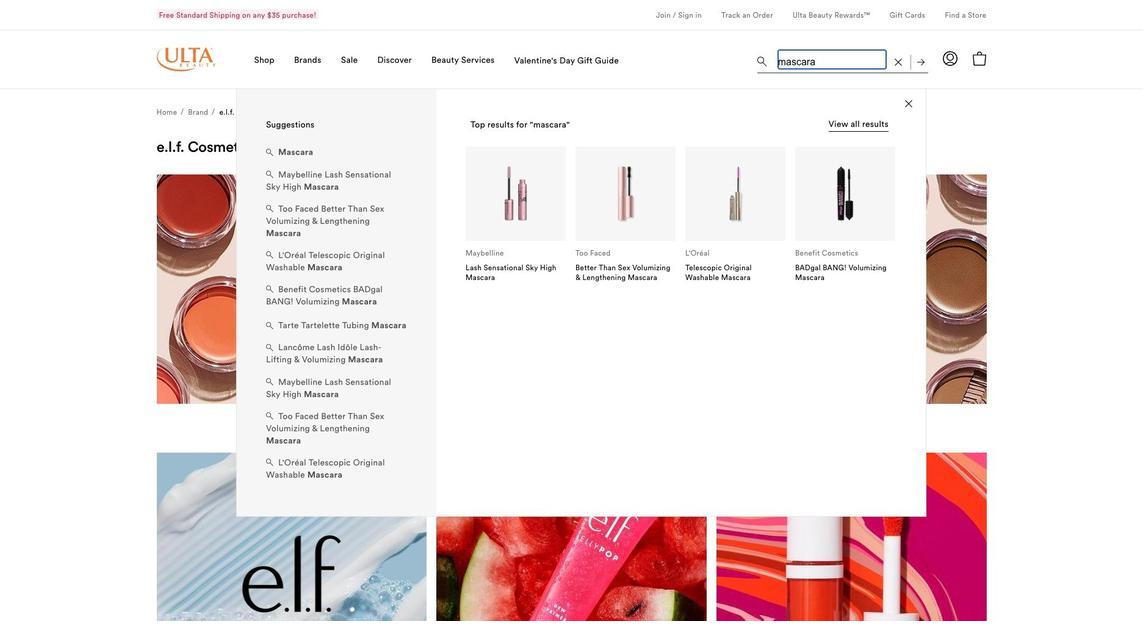 Task type: vqa. For each thing, say whether or not it's contained in the screenshot.
second 3 from left
no



Task type: locate. For each thing, give the bounding box(es) containing it.
None search field
[[757, 46, 928, 76]]

log in to your ulta account image
[[943, 51, 957, 66]]

clear search image
[[894, 58, 902, 66]]

lash sensational sky high mascara image
[[486, 164, 546, 224]]

better than sex volumizing & lengthening mascara image
[[596, 164, 655, 224]]

badgal bang! volumizing mascara image
[[815, 164, 875, 224]]

close image
[[905, 100, 913, 107]]

telescopic original washable mascara image
[[706, 164, 765, 224]]

product search region
[[236, 37, 928, 517]]

Search products and more search field
[[777, 49, 887, 70]]



Task type: describe. For each thing, give the bounding box(es) containing it.
elf cosmetics image
[[157, 175, 987, 404]]

submit image
[[917, 58, 924, 66]]

none search field inside product search region
[[757, 46, 928, 76]]

0 items in bag image
[[972, 51, 987, 66]]



